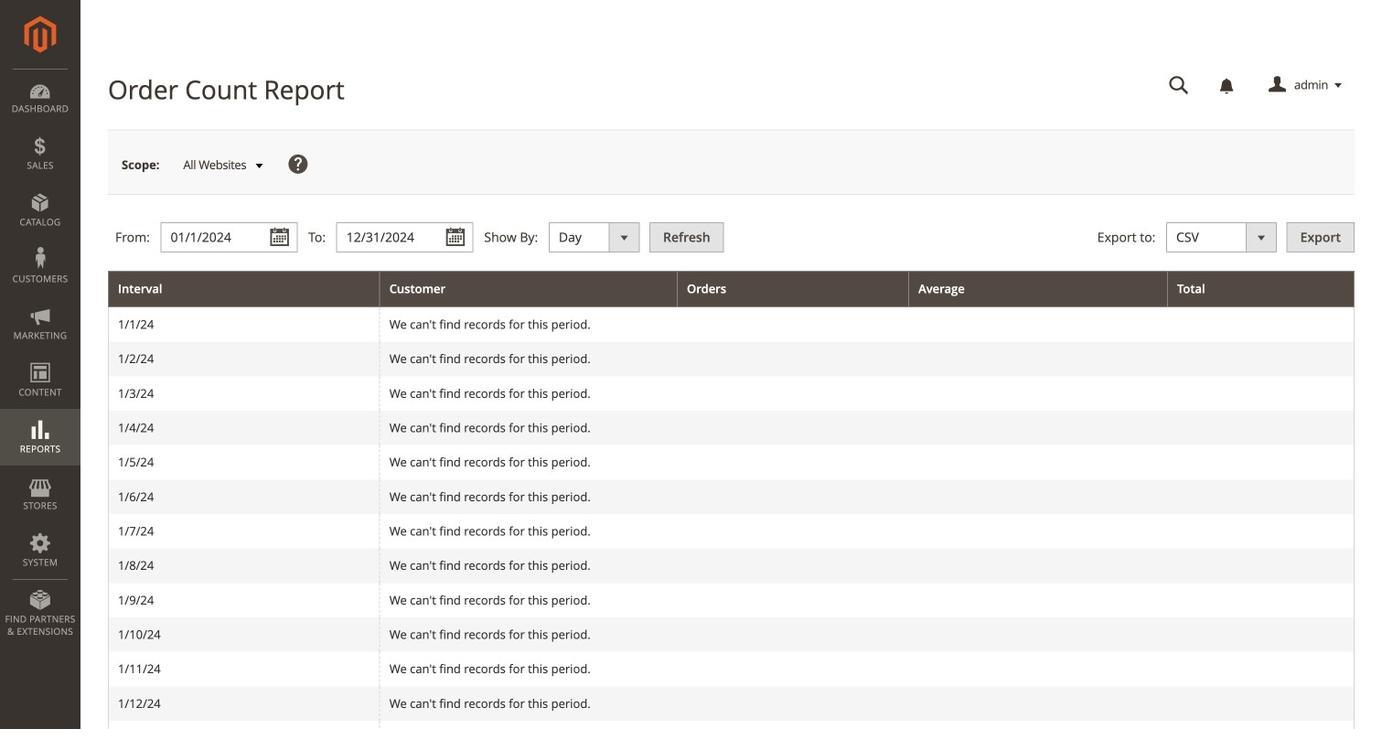 Task type: locate. For each thing, give the bounding box(es) containing it.
menu bar
[[0, 69, 81, 647]]

None text field
[[1157, 70, 1202, 102], [161, 223, 298, 253], [337, 223, 474, 253], [1157, 70, 1202, 102], [161, 223, 298, 253], [337, 223, 474, 253]]



Task type: describe. For each thing, give the bounding box(es) containing it.
magento admin panel image
[[24, 16, 56, 53]]



